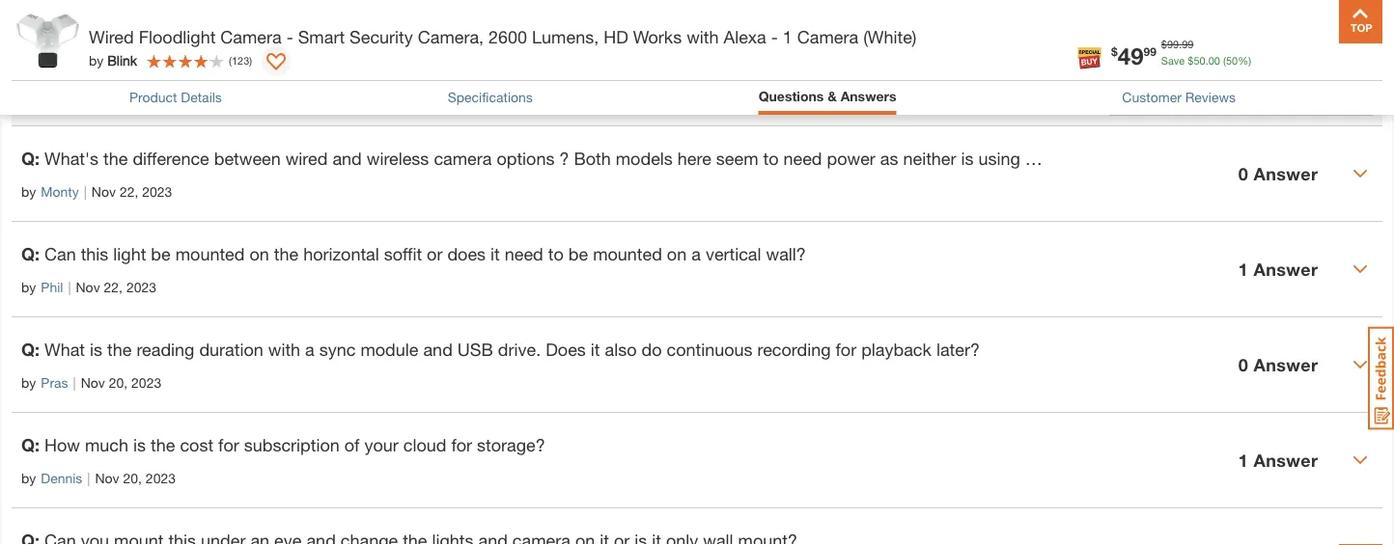 Task type: locate. For each thing, give the bounding box(es) containing it.
0 vertical spatial need
[[784, 149, 823, 170]]

it
[[491, 245, 500, 265], [591, 340, 600, 361]]

by for what
[[21, 375, 36, 391]]

questions left the '&'
[[759, 88, 824, 104]]

1 camera from the left
[[221, 27, 282, 47]]

the up by monty | nov 22, 2023
[[103, 149, 128, 170]]

2023 for light
[[126, 280, 157, 296]]

0 horizontal spatial 61
[[21, 2, 60, 44]]

1 horizontal spatial 61
[[125, 89, 140, 105]]

61 left the wired
[[21, 2, 60, 44]]

22,
[[120, 184, 138, 200], [104, 280, 123, 296]]

phil button
[[41, 278, 63, 298]]

1 vertical spatial it
[[591, 340, 600, 361]]

50 left 00 at top
[[1194, 54, 1206, 67]]

$ up save
[[1162, 38, 1168, 51]]

1 ( from the left
[[1224, 54, 1227, 67]]

1 vertical spatial 1 answer
[[1239, 451, 1319, 472]]

1 vertical spatial and
[[424, 340, 453, 361]]

q: left 'what's'
[[21, 149, 40, 170]]

by left the pras
[[21, 375, 36, 391]]

1 vertical spatial questions
[[759, 88, 824, 104]]

dennis
[[41, 471, 82, 487]]

1 horizontal spatial camera
[[798, 27, 859, 47]]

| right phil
[[68, 280, 71, 296]]

1 0 answer from the top
[[1239, 164, 1319, 185]]

-
[[287, 27, 293, 47], [772, 27, 778, 47]]

q: for q: can this light be mounted on the horizontal soffit or does it need to be mounted on a vertical wall?
[[21, 245, 40, 265]]

0 horizontal spatial is
[[90, 340, 102, 361]]

2 horizontal spatial is
[[962, 149, 974, 170]]

- left smart
[[287, 27, 293, 47]]

61 for 61
[[125, 89, 140, 105]]

(
[[1224, 54, 1227, 67], [229, 54, 232, 67]]

0 vertical spatial it
[[491, 245, 500, 265]]

| right dennis
[[87, 471, 90, 487]]

questions element
[[12, 126, 1383, 546]]

customer reviews
[[1123, 89, 1237, 105]]

20, right the pras
[[109, 375, 128, 391]]

$ 99 . 99 save $ 50 . 00 ( 50 %)
[[1162, 38, 1252, 67]]

a left "sync"
[[305, 340, 315, 361]]

by left dennis
[[21, 471, 36, 487]]

3 answer from the top
[[1254, 355, 1319, 376]]

0 vertical spatial 1
[[783, 27, 793, 47]]

2 0 answer from the top
[[1239, 355, 1319, 376]]

camera up the )
[[221, 27, 282, 47]]

3 caret image from the top
[[1353, 358, 1369, 373]]

1 answer from the top
[[1254, 164, 1319, 185]]

nov for the
[[92, 184, 116, 200]]

subscription
[[244, 436, 340, 457]]

questions
[[70, 19, 148, 40], [759, 88, 824, 104]]

0
[[1239, 164, 1249, 185], [1239, 355, 1249, 376]]

49
[[1118, 42, 1144, 69]]

be
[[151, 245, 171, 265], [569, 245, 588, 265]]

1 0 from the top
[[1239, 164, 1249, 185]]

q: left "can"
[[21, 245, 40, 265]]

0 horizontal spatial and
[[333, 149, 362, 170]]

0 vertical spatial 61
[[21, 2, 60, 44]]

2600
[[489, 27, 528, 47]]

( inside $ 99 . 99 save $ 50 . 00 ( 50 %)
[[1224, 54, 1227, 67]]

22, down 'difference'
[[120, 184, 138, 200]]

feedback link image
[[1369, 326, 1395, 431]]

22, down light
[[104, 280, 123, 296]]

on left vertical
[[667, 245, 687, 265]]

20, for is
[[123, 471, 142, 487]]

1 horizontal spatial on
[[667, 245, 687, 265]]

questions & answers button
[[759, 86, 897, 110], [759, 86, 897, 106]]

1 horizontal spatial 50
[[1227, 54, 1239, 67]]

0 for what's the difference between wired and wireless camera options ? both models here seem to need power as neither is using solar.
[[1239, 164, 1249, 185]]

0 vertical spatial 1 answer
[[1239, 259, 1319, 280]]

1 horizontal spatial is
[[133, 436, 146, 457]]

0 horizontal spatial .
[[1180, 38, 1183, 51]]

or
[[427, 245, 443, 265]]

1 vertical spatial to
[[548, 245, 564, 265]]

product image image
[[16, 10, 79, 72]]

nov for much
[[95, 471, 119, 487]]

also
[[605, 340, 637, 361]]

$ for 99
[[1162, 38, 1168, 51]]

0 horizontal spatial mounted
[[176, 245, 245, 265]]

2 q: from the top
[[21, 245, 40, 265]]

by left phil
[[21, 280, 36, 296]]

0 vertical spatial 22,
[[120, 184, 138, 200]]

1 - from the left
[[287, 27, 293, 47]]

it left also
[[591, 340, 600, 361]]

on left the horizontal
[[250, 245, 269, 265]]

0 horizontal spatial $
[[1112, 45, 1118, 59]]

1 vertical spatial 0
[[1239, 355, 1249, 376]]

answer for wall?
[[1254, 259, 1319, 280]]

1 vertical spatial 1
[[1239, 259, 1249, 280]]

0 vertical spatial 20,
[[109, 375, 128, 391]]

is left the using
[[962, 149, 974, 170]]

1 horizontal spatial .
[[1206, 54, 1209, 67]]

caret image
[[1353, 167, 1369, 182], [1353, 262, 1369, 278], [1353, 358, 1369, 373], [1353, 454, 1369, 469]]

by left 'monty'
[[21, 184, 36, 200]]

q: for q: how much is the cost for subscription of your cloud for storage?
[[21, 436, 40, 457]]

by left blink
[[89, 53, 104, 69]]

0 horizontal spatial a
[[305, 340, 315, 361]]

( right 00 at top
[[1224, 54, 1227, 67]]

1 horizontal spatial $
[[1162, 38, 1168, 51]]

3 q: from the top
[[21, 340, 40, 361]]

2 horizontal spatial for
[[836, 340, 857, 361]]

q: how much is the cost for subscription of your cloud for storage?
[[21, 436, 546, 457]]

for
[[836, 340, 857, 361], [218, 436, 239, 457], [452, 436, 472, 457]]

0 horizontal spatial 99
[[1144, 45, 1157, 59]]

product
[[129, 89, 177, 105]]

for right "cloud"
[[452, 436, 472, 457]]

1 horizontal spatial questions
[[759, 88, 824, 104]]

mounted
[[176, 245, 245, 265], [593, 245, 663, 265]]

0 horizontal spatial for
[[218, 436, 239, 457]]

0 vertical spatial 0 answer
[[1239, 164, 1319, 185]]

2 ( from the left
[[229, 54, 232, 67]]

1 be from the left
[[151, 245, 171, 265]]

. right save
[[1206, 54, 1209, 67]]

wall?
[[767, 245, 806, 265]]

product details
[[129, 89, 222, 105]]

using
[[979, 149, 1021, 170]]

4 q: from the top
[[21, 436, 40, 457]]

questions up the "by blink"
[[70, 19, 148, 40]]

and right the wired
[[333, 149, 362, 170]]

much
[[85, 436, 129, 457]]

1 horizontal spatial for
[[452, 436, 472, 457]]

is right what on the bottom left of the page
[[90, 340, 102, 361]]

0 for what is the reading duration with a sync module and usb drive. does it also do continuous recording for playback later?
[[1239, 355, 1249, 376]]

20,
[[109, 375, 128, 391], [123, 471, 142, 487]]

power
[[827, 149, 876, 170]]

4 caret image from the top
[[1353, 454, 1369, 469]]

0 vertical spatial 0
[[1239, 164, 1249, 185]]

- right alexa
[[772, 27, 778, 47]]

1 vertical spatial 61
[[125, 89, 140, 105]]

with right duration
[[268, 340, 300, 361]]

0 vertical spatial .
[[1180, 38, 1183, 51]]

here
[[678, 149, 712, 170]]

1 horizontal spatial mounted
[[593, 245, 663, 265]]

with
[[687, 27, 719, 47], [268, 340, 300, 361]]

floodlight
[[139, 27, 216, 47]]

1 vertical spatial 22,
[[104, 280, 123, 296]]

lumens,
[[532, 27, 599, 47]]

| right 'monty'
[[84, 184, 87, 200]]

playback
[[862, 340, 932, 361]]

of
[[345, 436, 360, 457]]

?
[[560, 149, 569, 170]]

0 horizontal spatial with
[[268, 340, 300, 361]]

1 answer for q: can this light be mounted on the horizontal soffit or does it need to be mounted on a vertical wall?
[[1239, 259, 1319, 280]]

be right light
[[151, 245, 171, 265]]

50 right 00 at top
[[1227, 54, 1239, 67]]

1
[[783, 27, 793, 47], [1239, 259, 1249, 280], [1239, 451, 1249, 472]]

2 horizontal spatial $
[[1188, 54, 1194, 67]]

to right the seem
[[764, 149, 779, 170]]

be up does
[[569, 245, 588, 265]]

0 answer for q: what's the difference between wired and wireless camera options ? both models here seem to need power as neither is using solar.
[[1239, 164, 1319, 185]]

1 horizontal spatial be
[[569, 245, 588, 265]]

1 horizontal spatial -
[[772, 27, 778, 47]]

2 0 from the top
[[1239, 355, 1249, 376]]

1 answer for q: how much is the cost for subscription of your cloud for storage?
[[1239, 451, 1319, 472]]

by for can
[[21, 280, 36, 296]]

a left vertical
[[692, 245, 701, 265]]

2 answer from the top
[[1254, 259, 1319, 280]]

$ right save
[[1188, 54, 1194, 67]]

need right the does
[[505, 245, 544, 265]]

with left alexa
[[687, 27, 719, 47]]

0 horizontal spatial it
[[491, 245, 500, 265]]

0 horizontal spatial on
[[250, 245, 269, 265]]

questions & answers
[[759, 88, 897, 104]]

0 vertical spatial a
[[692, 245, 701, 265]]

the left cost
[[151, 436, 175, 457]]

1 q: from the top
[[21, 149, 40, 170]]

0 horizontal spatial questions
[[70, 19, 148, 40]]

nov down much
[[95, 471, 119, 487]]

22, for light
[[104, 280, 123, 296]]

1 horizontal spatial it
[[591, 340, 600, 361]]

0 vertical spatial with
[[687, 27, 719, 47]]

2 1 answer from the top
[[1239, 451, 1319, 472]]

1 for can this light be mounted on the horizontal soffit or does it need to be mounted on a vertical wall?
[[1239, 259, 1249, 280]]

mounted up also
[[593, 245, 663, 265]]

$ inside $ 49 99
[[1112, 45, 1118, 59]]

2 horizontal spatial 99
[[1183, 38, 1194, 51]]

2023
[[142, 184, 172, 200], [126, 280, 157, 296], [131, 375, 162, 391], [146, 471, 176, 487]]

0 horizontal spatial to
[[548, 245, 564, 265]]

0 horizontal spatial camera
[[221, 27, 282, 47]]

0 horizontal spatial -
[[287, 27, 293, 47]]

1 horizontal spatial need
[[784, 149, 823, 170]]

and
[[333, 149, 362, 170], [424, 340, 453, 361]]

need left power
[[784, 149, 823, 170]]

50
[[1194, 54, 1206, 67], [1227, 54, 1239, 67]]

1 horizontal spatial (
[[1224, 54, 1227, 67]]

1 answer
[[1239, 259, 1319, 280], [1239, 451, 1319, 472]]

light
[[113, 245, 146, 265]]

blink
[[107, 53, 137, 69]]

save
[[1162, 54, 1186, 67]]

the
[[103, 149, 128, 170], [274, 245, 299, 265], [107, 340, 132, 361], [151, 436, 175, 457]]

0 horizontal spatial be
[[151, 245, 171, 265]]

2 vertical spatial 1
[[1239, 451, 1249, 472]]

soffit
[[384, 245, 422, 265]]

q: left the how
[[21, 436, 40, 457]]

can
[[44, 245, 76, 265]]

0 horizontal spatial 50
[[1194, 54, 1206, 67]]

nov right the pras
[[81, 375, 105, 391]]

it right the does
[[491, 245, 500, 265]]

answer
[[1254, 164, 1319, 185], [1254, 259, 1319, 280], [1254, 355, 1319, 376], [1254, 451, 1319, 472]]

1 vertical spatial .
[[1206, 54, 1209, 67]]

this
[[81, 245, 109, 265]]

display image
[[267, 53, 286, 72]]

1 1 answer from the top
[[1239, 259, 1319, 280]]

reading
[[137, 340, 195, 361]]

is
[[962, 149, 974, 170], [90, 340, 102, 361], [133, 436, 146, 457]]

0 vertical spatial and
[[333, 149, 362, 170]]

by
[[89, 53, 104, 69], [21, 184, 36, 200], [21, 280, 36, 296], [21, 375, 36, 391], [21, 471, 36, 487]]

$
[[1162, 38, 1168, 51], [1112, 45, 1118, 59], [1188, 54, 1194, 67]]

2 50 from the left
[[1227, 54, 1239, 67]]

nov down the this
[[76, 280, 100, 296]]

for right cost
[[218, 436, 239, 457]]

mounted right light
[[176, 245, 245, 265]]

( left the )
[[229, 54, 232, 67]]

2 caret image from the top
[[1353, 262, 1369, 278]]

. up save
[[1180, 38, 1183, 51]]

drive.
[[498, 340, 541, 361]]

2 on from the left
[[667, 245, 687, 265]]

questions inside 61 questions
[[70, 19, 148, 40]]

61 down blink
[[125, 89, 140, 105]]

by for how
[[21, 471, 36, 487]]

and left usb
[[424, 340, 453, 361]]

1 vertical spatial 0 answer
[[1239, 355, 1319, 376]]

|
[[84, 184, 87, 200], [68, 280, 71, 296], [73, 375, 76, 391], [87, 471, 90, 487]]

1 horizontal spatial and
[[424, 340, 453, 361]]

0 horizontal spatial (
[[229, 54, 232, 67]]

0 vertical spatial questions
[[70, 19, 148, 40]]

2023 for the
[[131, 375, 162, 391]]

0 answer
[[1239, 164, 1319, 185], [1239, 355, 1319, 376]]

for left playback
[[836, 340, 857, 361]]

alexa
[[724, 27, 767, 47]]

on
[[250, 245, 269, 265], [667, 245, 687, 265]]

need
[[784, 149, 823, 170], [505, 245, 544, 265]]

| right the pras
[[73, 375, 76, 391]]

0 vertical spatial to
[[764, 149, 779, 170]]

1 vertical spatial with
[[268, 340, 300, 361]]

20, down much
[[123, 471, 142, 487]]

to right the does
[[548, 245, 564, 265]]

nov right 'monty'
[[92, 184, 116, 200]]

specifications button
[[448, 87, 533, 108], [448, 87, 533, 108]]

is right much
[[133, 436, 146, 457]]

camera up questions & answers
[[798, 27, 859, 47]]

customer reviews button
[[1123, 87, 1237, 108], [1123, 87, 1237, 108]]

.
[[1180, 38, 1183, 51], [1206, 54, 1209, 67]]

1 caret image from the top
[[1353, 167, 1369, 182]]

123
[[232, 54, 249, 67]]

q: left what on the bottom left of the page
[[21, 340, 40, 361]]

1 vertical spatial 20,
[[123, 471, 142, 487]]

1 vertical spatial need
[[505, 245, 544, 265]]

$ left save
[[1112, 45, 1118, 59]]



Task type: vqa. For each thing, say whether or not it's contained in the screenshot.


Task type: describe. For each thing, give the bounding box(es) containing it.
answers
[[841, 88, 897, 104]]

( 123 )
[[229, 54, 252, 67]]

cloud
[[404, 436, 447, 457]]

duration
[[199, 340, 263, 361]]

cost
[[180, 436, 214, 457]]

your
[[365, 436, 399, 457]]

Search Questions & Answers text field
[[305, 5, 953, 44]]

1 vertical spatial is
[[90, 340, 102, 361]]

phil
[[41, 280, 63, 296]]

q: what's the difference between wired and wireless camera options ? both models here seem to need power as neither is using solar.
[[21, 149, 1067, 170]]

camera,
[[418, 27, 484, 47]]

wired
[[286, 149, 328, 170]]

what's
[[44, 149, 99, 170]]

with inside questions element
[[268, 340, 300, 361]]

seem
[[717, 149, 759, 170]]

1 50 from the left
[[1194, 54, 1206, 67]]

0 vertical spatial is
[[962, 149, 974, 170]]

sync
[[319, 340, 356, 361]]

nov for this
[[76, 280, 100, 296]]

20, for the
[[109, 375, 128, 391]]

by pras | nov 20, 2023
[[21, 375, 162, 391]]

horizontal
[[303, 245, 379, 265]]

by monty | nov 22, 2023
[[21, 184, 172, 200]]

2023 for difference
[[142, 184, 172, 200]]

continuous
[[667, 340, 753, 361]]

pras
[[41, 375, 68, 391]]

4 answer from the top
[[1254, 451, 1319, 472]]

pras button
[[41, 373, 68, 394]]

reviews
[[1186, 89, 1237, 105]]

61 for 61 questions
[[21, 2, 60, 44]]

)
[[249, 54, 252, 67]]

2 - from the left
[[772, 27, 778, 47]]

| for how
[[87, 471, 90, 487]]

as
[[881, 149, 899, 170]]

00
[[1209, 54, 1221, 67]]

wired floodlight camera - smart security camera, 2600 lumens, hd works with alexa - 1 camera (white)
[[89, 27, 917, 47]]

difference
[[133, 149, 209, 170]]

neither
[[904, 149, 957, 170]]

answer for is
[[1254, 164, 1319, 185]]

q: what is the reading duration with a sync module and usb drive. does it also do continuous recording for playback later?
[[21, 340, 980, 361]]

caret image for is
[[1353, 167, 1369, 182]]

options
[[497, 149, 555, 170]]

22, for difference
[[120, 184, 138, 200]]

2 be from the left
[[569, 245, 588, 265]]

the up the by pras | nov 20, 2023
[[107, 340, 132, 361]]

do
[[642, 340, 662, 361]]

specifications
[[448, 89, 533, 105]]

what
[[44, 340, 85, 361]]

1 mounted from the left
[[176, 245, 245, 265]]

by blink
[[89, 53, 137, 69]]

later?
[[937, 340, 980, 361]]

does
[[546, 340, 586, 361]]

(white)
[[864, 27, 917, 47]]

q: for q: what is the reading duration with a sync module and usb drive. does it also do continuous recording for playback later?
[[21, 340, 40, 361]]

1 vertical spatial a
[[305, 340, 315, 361]]

how
[[44, 436, 80, 457]]

vertical
[[706, 245, 762, 265]]

security
[[350, 27, 413, 47]]

61 questions
[[21, 2, 148, 44]]

2 mounted from the left
[[593, 245, 663, 265]]

wireless
[[367, 149, 429, 170]]

1 for how much is the cost for subscription of your cloud for storage?
[[1239, 451, 1249, 472]]

between
[[214, 149, 281, 170]]

q: for q: what's the difference between wired and wireless camera options ? both models here seem to need power as neither is using solar.
[[21, 149, 40, 170]]

by for what's
[[21, 184, 36, 200]]

2 camera from the left
[[798, 27, 859, 47]]

| for what
[[73, 375, 76, 391]]

by phil | nov 22, 2023
[[21, 280, 157, 296]]

usb
[[458, 340, 493, 361]]

1 horizontal spatial with
[[687, 27, 719, 47]]

solar.
[[1026, 149, 1067, 170]]

the left the horizontal
[[274, 245, 299, 265]]

caret image for wall?
[[1353, 262, 1369, 278]]

monty button
[[41, 182, 79, 203]]

storage?
[[477, 436, 546, 457]]

%)
[[1239, 54, 1252, 67]]

wired
[[89, 27, 134, 47]]

1 horizontal spatial a
[[692, 245, 701, 265]]

answer for playback
[[1254, 355, 1319, 376]]

$ 49 99
[[1112, 42, 1157, 69]]

details
[[181, 89, 222, 105]]

1 horizontal spatial 99
[[1168, 38, 1180, 51]]

0 horizontal spatial need
[[505, 245, 544, 265]]

| for can
[[68, 280, 71, 296]]

works
[[634, 27, 682, 47]]

models
[[616, 149, 673, 170]]

$ for 49
[[1112, 45, 1118, 59]]

2 vertical spatial is
[[133, 436, 146, 457]]

q: can this light be mounted on the horizontal soffit or does it need to be mounted on a vertical wall?
[[21, 245, 806, 265]]

camera
[[434, 149, 492, 170]]

hd
[[604, 27, 629, 47]]

does
[[448, 245, 486, 265]]

by dennis | nov 20, 2023
[[21, 471, 176, 487]]

1 horizontal spatial to
[[764, 149, 779, 170]]

2023 for is
[[146, 471, 176, 487]]

module
[[361, 340, 419, 361]]

customer
[[1123, 89, 1182, 105]]

| for what's
[[84, 184, 87, 200]]

monty
[[41, 184, 79, 200]]

0 answer for q: what is the reading duration with a sync module and usb drive. does it also do continuous recording for playback later?
[[1239, 355, 1319, 376]]

&
[[828, 88, 837, 104]]

1 on from the left
[[250, 245, 269, 265]]

99 inside $ 49 99
[[1144, 45, 1157, 59]]

both
[[574, 149, 611, 170]]

nov for is
[[81, 375, 105, 391]]

dennis button
[[41, 469, 82, 489]]

top button
[[1340, 0, 1383, 43]]

smart
[[298, 27, 345, 47]]

recording
[[758, 340, 831, 361]]

caret image for playback
[[1353, 358, 1369, 373]]



